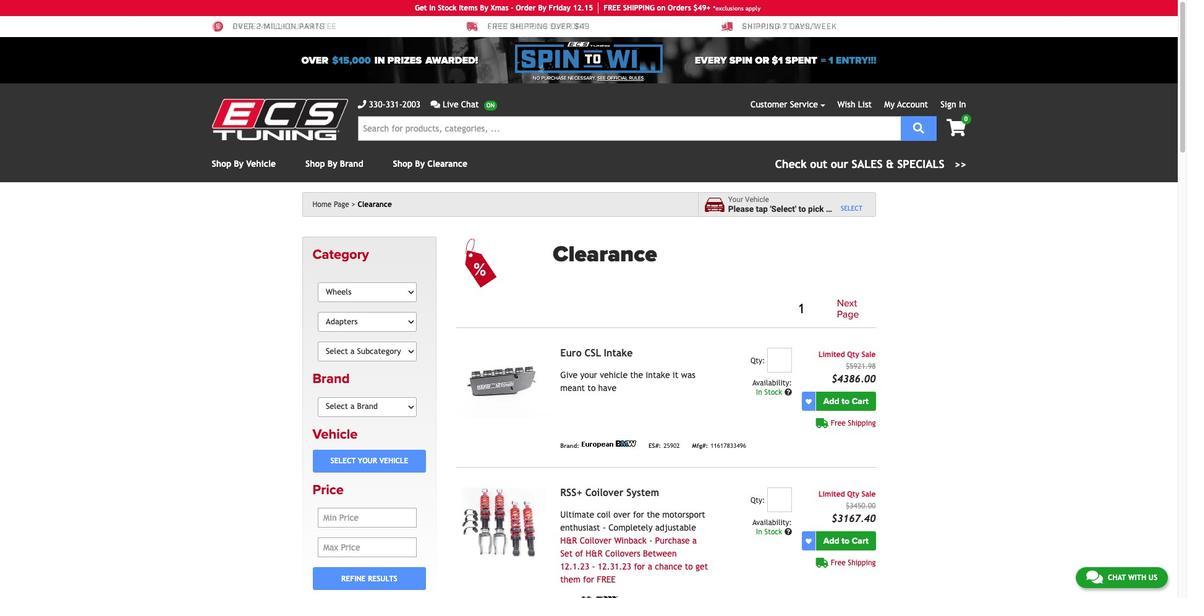 Task type: describe. For each thing, give the bounding box(es) containing it.
your
[[728, 195, 744, 204]]

0 vertical spatial coilover
[[586, 488, 624, 499]]

category
[[313, 247, 369, 263]]

enthusiast built link
[[722, 21, 817, 32]]

qty for $4386.00
[[848, 351, 860, 360]]

0 vertical spatial stock
[[438, 4, 457, 12]]

0 horizontal spatial h&r
[[561, 536, 577, 546]]

mfg#:
[[692, 443, 708, 450]]

by right order
[[538, 4, 547, 12]]

question circle image
[[785, 389, 792, 397]]

cart for $4386.00
[[852, 397, 869, 407]]

free shipping for $4386.00
[[831, 420, 876, 428]]

xmas
[[491, 4, 509, 12]]

ecs tuning 'spin to win' contest logo image
[[516, 42, 663, 73]]

es#:
[[649, 443, 661, 450]]

between
[[643, 549, 677, 559]]

add to cart for $3167.40
[[824, 536, 869, 547]]

see official rules link
[[598, 75, 644, 82]]

Max Price number field
[[318, 538, 417, 558]]

motorsport
[[663, 510, 706, 520]]

your for select
[[358, 457, 377, 466]]

price for price match guarantee
[[233, 22, 257, 32]]

vehicle inside your vehicle please tap 'select' to pick a vehicle
[[745, 195, 769, 204]]

enthusiast
[[561, 523, 600, 533]]

chat with us
[[1108, 574, 1158, 583]]

es#25902 - 11617833496 - euro csl intake - give your vehicle the intake it was meant to have - genuine european bmw - bmw image
[[457, 348, 551, 419]]

official
[[607, 75, 628, 81]]

ship
[[623, 4, 639, 12]]

every
[[695, 54, 727, 66]]

to down the $3167.40
[[842, 536, 850, 547]]

vehicle inside your vehicle please tap 'select' to pick a vehicle
[[833, 204, 860, 214]]

customer service button
[[751, 98, 826, 111]]

12.15
[[573, 4, 593, 12]]

shop by brand
[[306, 159, 363, 169]]

spin
[[730, 54, 753, 66]]

adjustable
[[656, 523, 696, 533]]

home
[[313, 200, 332, 209]]

in
[[375, 54, 385, 66]]

in left question circle icon
[[756, 389, 763, 397]]

the inside give your vehicle the intake it was meant to have
[[630, 371, 643, 381]]

qty: for $4386.00
[[751, 357, 765, 366]]

add to cart for $4386.00
[[824, 397, 869, 407]]

select for select your vehicle
[[331, 457, 356, 466]]

vehicle inside give your vehicle the intake it was meant to have
[[600, 371, 628, 381]]

no
[[533, 75, 540, 81]]

was
[[681, 371, 696, 381]]

please
[[728, 204, 754, 214]]

in stock for $3167.40
[[756, 528, 785, 537]]

12.1.23
[[561, 562, 590, 572]]

page for next
[[837, 308, 860, 321]]

parts
[[299, 22, 325, 32]]

a inside your vehicle please tap 'select' to pick a vehicle
[[826, 204, 831, 214]]

free shipping for $3167.40
[[831, 559, 876, 568]]

order
[[516, 4, 536, 12]]

sale for $3167.40
[[862, 491, 876, 499]]

0
[[965, 116, 968, 122]]

$3450.00
[[846, 502, 876, 511]]

system
[[627, 488, 660, 499]]

shop for shop by vehicle
[[212, 159, 231, 169]]

shop by clearance
[[393, 159, 468, 169]]

0 vertical spatial shipping
[[743, 22, 781, 32]]

select your vehicle
[[331, 457, 408, 466]]

2 vertical spatial for
[[583, 575, 595, 585]]

shopping cart image
[[947, 119, 967, 137]]

friday
[[549, 4, 571, 12]]

- right xmas in the left of the page
[[511, 4, 514, 12]]

&
[[886, 158, 894, 171]]

in stock for $4386.00
[[756, 389, 785, 397]]

csl
[[585, 348, 601, 360]]

select link
[[841, 205, 863, 212]]

them
[[561, 575, 581, 585]]

0 vertical spatial free
[[604, 4, 621, 12]]

331-
[[386, 100, 403, 109]]

refine
[[342, 575, 366, 584]]

1 horizontal spatial a
[[693, 536, 697, 546]]

$4386.00
[[832, 374, 876, 385]]

sign in
[[941, 100, 967, 109]]

12.31.23
[[598, 562, 632, 572]]

account
[[898, 100, 929, 109]]

genuine european bmw - corporate logo image
[[582, 441, 636, 449]]

sign
[[941, 100, 957, 109]]

stock for euro csl intake
[[765, 389, 783, 397]]

my account link
[[885, 100, 929, 109]]

tap
[[756, 204, 768, 214]]

shipping 7 days/week
[[743, 22, 837, 32]]

home page
[[313, 200, 349, 209]]

vehicle inside select your vehicle link
[[380, 457, 408, 466]]

by for shop by clearance
[[415, 159, 425, 169]]

limited qty sale $3450.00 $3167.40
[[819, 491, 876, 525]]

page for home
[[334, 200, 349, 209]]

add to cart button for $3167.40
[[816, 532, 876, 551]]

rss+ coilover system link
[[561, 488, 660, 499]]

to inside ultimate coil over for the motorsport enthusiast - completely adjustable h&r coilover winback - purchase a set of h&r coilovers between 12.1.23 - 12.31.23 for a chance to get them for free
[[685, 562, 693, 572]]

built
[[795, 22, 817, 32]]

0 link
[[937, 114, 971, 138]]

have
[[599, 384, 617, 394]]

see
[[598, 75, 606, 81]]

set
[[561, 549, 573, 559]]

shipping for $4386.00
[[848, 420, 876, 428]]

es#4430806 - 32132-2 - rss+ coilover system - ultimate coil over for the motorsport enthusiast - completely adjustable - h&r - audi image
[[457, 488, 551, 559]]

free inside ultimate coil over for the motorsport enthusiast - completely adjustable h&r coilover winback - purchase a set of h&r coilovers between 12.1.23 - 12.31.23 for a chance to get them for free
[[597, 575, 616, 585]]

shop by brand link
[[306, 159, 363, 169]]

your vehicle please tap 'select' to pick a vehicle
[[728, 195, 860, 214]]

=
[[821, 54, 826, 66]]

sales & specials
[[852, 158, 945, 171]]

over $15,000 in prizes
[[302, 54, 422, 66]]

add for $4386.00
[[824, 397, 840, 407]]

results
[[368, 575, 398, 584]]

in right get
[[429, 4, 436, 12]]

wish
[[838, 100, 856, 109]]

euro csl intake link
[[561, 348, 633, 360]]

over for over 2 million parts
[[233, 22, 254, 32]]

0 vertical spatial for
[[633, 510, 645, 520]]

with
[[1129, 574, 1147, 583]]

get
[[696, 562, 708, 572]]

11617833496
[[711, 443, 747, 450]]

intake
[[604, 348, 633, 360]]

1 vertical spatial clearance
[[358, 200, 392, 209]]

availability: for $4386.00
[[753, 379, 792, 388]]

comments image
[[431, 100, 440, 109]]

$49+
[[694, 4, 711, 12]]

over for for
[[614, 510, 631, 520]]

shipping 7 days/week link
[[722, 21, 837, 32]]

paginated product list navigation navigation
[[553, 296, 876, 323]]

shop by vehicle link
[[212, 159, 276, 169]]

2 vertical spatial clearance
[[553, 241, 657, 268]]

by for shop by vehicle
[[234, 159, 244, 169]]

sales
[[852, 158, 883, 171]]

question circle image
[[785, 529, 792, 536]]

phone image
[[358, 100, 367, 109]]

ultimate
[[561, 510, 595, 520]]

select for select link at the right top of page
[[841, 205, 863, 212]]

in left question circle image
[[756, 528, 763, 537]]

price for price
[[313, 482, 344, 499]]

ultimate coil over for the motorsport enthusiast - completely adjustable h&r coilover winback - purchase a set of h&r coilovers between 12.1.23 - 12.31.23 for a chance to get them for free
[[561, 510, 708, 585]]

free shipping over $49
[[488, 22, 590, 32]]

to inside give your vehicle the intake it was meant to have
[[588, 384, 596, 394]]

lifetime
[[488, 22, 524, 32]]

availability: for $3167.40
[[753, 519, 792, 528]]

1 vertical spatial chat
[[1108, 574, 1127, 583]]



Task type: locate. For each thing, give the bounding box(es) containing it.
stock
[[438, 4, 457, 12], [765, 389, 783, 397], [765, 528, 783, 537]]

'select'
[[770, 204, 797, 214]]

1 link
[[792, 300, 811, 320]]

1 inside paginated product list navigation navigation
[[799, 301, 804, 317]]

1 vertical spatial page
[[837, 308, 860, 321]]

coil
[[597, 510, 611, 520]]

refine results
[[342, 575, 398, 584]]

chat right "live"
[[461, 100, 479, 109]]

1 horizontal spatial over
[[614, 510, 631, 520]]

sale for $4386.00
[[862, 351, 876, 360]]

2
[[256, 22, 262, 32]]

0 vertical spatial page
[[334, 200, 349, 209]]

1 left next
[[799, 301, 804, 317]]

get
[[415, 4, 427, 12]]

for down coilovers
[[634, 562, 646, 572]]

0 vertical spatial 1
[[829, 54, 834, 66]]

to left pick
[[799, 204, 806, 214]]

1 vertical spatial limited
[[819, 491, 845, 499]]

2 limited from the top
[[819, 491, 845, 499]]

2 cart from the top
[[852, 536, 869, 547]]

over 2 million parts link
[[212, 21, 325, 32]]

the inside ultimate coil over for the motorsport enthusiast - completely adjustable h&r coilover winback - purchase a set of h&r coilovers between 12.1.23 - 12.31.23 for a chance to get them for free
[[647, 510, 660, 520]]

page right home
[[334, 200, 349, 209]]

2 horizontal spatial a
[[826, 204, 831, 214]]

sale inside limited qty sale $5921.98 $4386.00
[[862, 351, 876, 360]]

spent
[[786, 54, 818, 66]]

your right "give"
[[581, 371, 598, 381]]

my account
[[885, 100, 929, 109]]

1 horizontal spatial clearance
[[428, 159, 468, 169]]

h&r - corporate logo image
[[582, 597, 618, 599]]

1 horizontal spatial the
[[647, 510, 660, 520]]

0 vertical spatial qty:
[[751, 357, 765, 366]]

1 horizontal spatial chat
[[1108, 574, 1127, 583]]

1 vertical spatial the
[[647, 510, 660, 520]]

chat with us link
[[1076, 568, 1168, 589]]

1 vertical spatial qty:
[[751, 497, 765, 505]]

days/week
[[790, 22, 837, 32]]

limited inside limited qty sale $3450.00 $3167.40
[[819, 491, 845, 499]]

add to cart down the $3167.40
[[824, 536, 869, 547]]

add to wish list image
[[806, 539, 812, 545]]

free shipping down '$4386.00'
[[831, 420, 876, 428]]

0 horizontal spatial your
[[358, 457, 377, 466]]

customer service
[[751, 100, 818, 109]]

free down xmas in the left of the page
[[488, 22, 508, 32]]

h&r right of
[[586, 549, 603, 559]]

sale up $3450.00
[[862, 491, 876, 499]]

7
[[783, 22, 788, 32]]

2 qty from the top
[[848, 491, 860, 499]]

1 vertical spatial sale
[[862, 491, 876, 499]]

0 horizontal spatial over
[[233, 22, 254, 32]]

limited for $3167.40
[[819, 491, 845, 499]]

live chat
[[443, 100, 479, 109]]

shipping down the $3167.40
[[848, 559, 876, 568]]

add right add to wish list icon
[[824, 536, 840, 547]]

to
[[799, 204, 806, 214], [588, 384, 596, 394], [842, 397, 850, 407], [842, 536, 850, 547], [685, 562, 693, 572]]

0 vertical spatial add
[[824, 397, 840, 407]]

1 vertical spatial your
[[358, 457, 377, 466]]

1 vertical spatial stock
[[765, 389, 783, 397]]

330-331-2003 link
[[358, 98, 421, 111]]

to down '$4386.00'
[[842, 397, 850, 407]]

1 in stock from the top
[[756, 389, 785, 397]]

pick
[[808, 204, 824, 214]]

1 vertical spatial add to cart
[[824, 536, 869, 547]]

sale up $5921.98
[[862, 351, 876, 360]]

add to cart button down the $3167.40
[[816, 532, 876, 551]]

coilovers
[[605, 549, 641, 559]]

the down system
[[647, 510, 660, 520]]

2 vertical spatial a
[[648, 562, 653, 572]]

my
[[885, 100, 895, 109]]

1 horizontal spatial vehicle
[[833, 204, 860, 214]]

availability: up question circle icon
[[753, 379, 792, 388]]

add right add to wish list image
[[824, 397, 840, 407]]

1 vertical spatial free shipping
[[831, 559, 876, 568]]

euro
[[561, 348, 582, 360]]

meant
[[561, 384, 585, 394]]

1 add to cart from the top
[[824, 397, 869, 407]]

add to wish list image
[[806, 399, 812, 405]]

2 in stock from the top
[[756, 528, 785, 537]]

0 vertical spatial your
[[581, 371, 598, 381]]

0 horizontal spatial chat
[[461, 100, 479, 109]]

purchase
[[542, 75, 567, 81]]

stock left question circle icon
[[765, 389, 783, 397]]

free down 12.31.23
[[597, 575, 616, 585]]

rules
[[629, 75, 644, 81]]

free down the $3167.40
[[831, 559, 846, 568]]

over left 2
[[233, 22, 254, 32]]

0 horizontal spatial the
[[630, 371, 643, 381]]

1 horizontal spatial your
[[581, 371, 598, 381]]

to left have
[[588, 384, 596, 394]]

1 vertical spatial free
[[597, 575, 616, 585]]

1 add from the top
[[824, 397, 840, 407]]

1 vertical spatial over
[[614, 510, 631, 520]]

2 free shipping from the top
[[831, 559, 876, 568]]

sale inside limited qty sale $3450.00 $3167.40
[[862, 491, 876, 499]]

the left intake
[[630, 371, 643, 381]]

1 vertical spatial qty
[[848, 491, 860, 499]]

to left the 'get'
[[685, 562, 693, 572]]

vehicle right pick
[[833, 204, 860, 214]]

0 vertical spatial a
[[826, 204, 831, 214]]

0 vertical spatial select
[[841, 205, 863, 212]]

add to cart down '$4386.00'
[[824, 397, 869, 407]]

0 vertical spatial add to cart
[[824, 397, 869, 407]]

330-
[[369, 100, 386, 109]]

free for rss+ coilover system
[[831, 559, 846, 568]]

by for shop by brand
[[328, 159, 338, 169]]

0 vertical spatial vehicle
[[833, 204, 860, 214]]

every spin or $1 spent = 1 entry!!!
[[695, 54, 877, 66]]

0 vertical spatial clearance
[[428, 159, 468, 169]]

2 availability: from the top
[[753, 519, 792, 528]]

1 vertical spatial 1
[[799, 301, 804, 317]]

shop for shop by brand
[[306, 159, 325, 169]]

limited up the $3167.40
[[819, 491, 845, 499]]

- right 12.1.23
[[592, 562, 595, 572]]

your up min price number field
[[358, 457, 377, 466]]

0 horizontal spatial shop
[[212, 159, 231, 169]]

1 vertical spatial coilover
[[580, 536, 612, 546]]

in right sign
[[959, 100, 967, 109]]

free shipping down the $3167.40
[[831, 559, 876, 568]]

2 add from the top
[[824, 536, 840, 547]]

qty up $5921.98
[[848, 351, 860, 360]]

25902
[[664, 443, 680, 450]]

add to cart button down '$4386.00'
[[816, 392, 876, 411]]

1 add to cart button from the top
[[816, 392, 876, 411]]

over down friday
[[551, 22, 572, 32]]

0 horizontal spatial 1
[[799, 301, 804, 317]]

Min Price number field
[[318, 509, 417, 528]]

price left match
[[233, 22, 257, 32]]

2 horizontal spatial clearance
[[553, 241, 657, 268]]

1 sale from the top
[[862, 351, 876, 360]]

0 horizontal spatial over
[[551, 22, 572, 32]]

stock left items
[[438, 4, 457, 12]]

shipping down 'apply'
[[743, 22, 781, 32]]

330-331-2003
[[369, 100, 421, 109]]

free shipping
[[831, 420, 876, 428], [831, 559, 876, 568]]

0 horizontal spatial clearance
[[358, 200, 392, 209]]

comments image
[[1087, 570, 1103, 585]]

for up completely
[[633, 510, 645, 520]]

shipping down '$4386.00'
[[848, 420, 876, 428]]

Search text field
[[358, 116, 901, 141]]

your for give
[[581, 371, 598, 381]]

1 vertical spatial shipping
[[848, 420, 876, 428]]

by down 2003 at the top of the page
[[415, 159, 425, 169]]

it
[[673, 371, 679, 381]]

add
[[824, 397, 840, 407], [824, 536, 840, 547]]

select right pick
[[841, 205, 863, 212]]

price up min price number field
[[313, 482, 344, 499]]

coilover inside ultimate coil over for the motorsport enthusiast - completely adjustable h&r coilover winback - purchase a set of h&r coilovers between 12.1.23 - 12.31.23 for a chance to get them for free
[[580, 536, 612, 546]]

0 vertical spatial in stock
[[756, 389, 785, 397]]

2 vertical spatial stock
[[765, 528, 783, 537]]

limited for $4386.00
[[819, 351, 845, 360]]

next
[[837, 298, 857, 310]]

2 add to cart from the top
[[824, 536, 869, 547]]

enthusiast built
[[743, 22, 817, 32]]

shipping for $3167.40
[[848, 559, 876, 568]]

limited qty sale $5921.98 $4386.00
[[819, 351, 876, 385]]

qty inside limited qty sale $3450.00 $3167.40
[[848, 491, 860, 499]]

qty up $3450.00
[[848, 491, 860, 499]]

1 right the =
[[829, 54, 834, 66]]

1 qty from the top
[[848, 351, 860, 360]]

0 vertical spatial over
[[233, 22, 254, 32]]

availability:
[[753, 379, 792, 388], [753, 519, 792, 528]]

rss+
[[561, 488, 583, 499]]

0 horizontal spatial vehicle
[[600, 371, 628, 381]]

0 vertical spatial price
[[233, 22, 257, 32]]

0 vertical spatial h&r
[[561, 536, 577, 546]]

1 vertical spatial price
[[313, 482, 344, 499]]

1 horizontal spatial shop
[[306, 159, 325, 169]]

0 horizontal spatial price
[[233, 22, 257, 32]]

2 horizontal spatial shop
[[393, 159, 413, 169]]

- up between
[[650, 536, 653, 546]]

stock for rss+ coilover system
[[765, 528, 783, 537]]

a right purchase
[[693, 536, 697, 546]]

match
[[259, 22, 286, 32]]

page right 1 link
[[837, 308, 860, 321]]

page inside paginated product list navigation navigation
[[837, 308, 860, 321]]

a right pick
[[826, 204, 831, 214]]

stock left question circle image
[[765, 528, 783, 537]]

select inside select your vehicle link
[[331, 457, 356, 466]]

brand:
[[561, 443, 580, 450]]

1 vertical spatial add
[[824, 536, 840, 547]]

2 qty: from the top
[[751, 497, 765, 505]]

give
[[561, 371, 578, 381]]

1 shop from the left
[[212, 159, 231, 169]]

2 sale from the top
[[862, 491, 876, 499]]

add to cart
[[824, 397, 869, 407], [824, 536, 869, 547]]

sign in link
[[941, 100, 967, 109]]

1 vertical spatial add to cart button
[[816, 532, 876, 551]]

0 horizontal spatial a
[[648, 562, 653, 572]]

1 vertical spatial in stock
[[756, 528, 785, 537]]

over for over $15,000 in prizes
[[302, 54, 329, 66]]

limited up '$4386.00'
[[819, 351, 845, 360]]

None number field
[[768, 348, 792, 373], [768, 488, 792, 513], [768, 348, 792, 373], [768, 488, 792, 513]]

1 horizontal spatial over
[[302, 54, 329, 66]]

add for $3167.40
[[824, 536, 840, 547]]

lifetime tech support
[[488, 22, 587, 32]]

2 shop from the left
[[306, 159, 325, 169]]

vehicle up have
[[600, 371, 628, 381]]

0 horizontal spatial page
[[334, 200, 349, 209]]

3 shop from the left
[[393, 159, 413, 169]]

get in stock items by xmas - order by friday 12.15
[[415, 4, 593, 12]]

coilover down enthusiast
[[580, 536, 612, 546]]

free for euro csl intake
[[831, 420, 846, 428]]

0 horizontal spatial select
[[331, 457, 356, 466]]

coilover up coil on the bottom right of page
[[586, 488, 624, 499]]

free
[[604, 4, 621, 12], [597, 575, 616, 585]]

availability: up question circle image
[[753, 519, 792, 528]]

0 vertical spatial free
[[488, 22, 508, 32]]

1 qty: from the top
[[751, 357, 765, 366]]

1 cart from the top
[[852, 397, 869, 407]]

0 vertical spatial over
[[551, 22, 572, 32]]

live
[[443, 100, 459, 109]]

free shipping over $49 link
[[467, 21, 590, 32]]

1 vertical spatial brand
[[313, 371, 350, 387]]

euro csl intake
[[561, 348, 633, 360]]

search image
[[914, 122, 925, 133]]

purchase
[[655, 536, 690, 546]]

0 vertical spatial add to cart button
[[816, 392, 876, 411]]

tech
[[526, 22, 547, 32]]

clearance
[[428, 159, 468, 169], [358, 200, 392, 209], [553, 241, 657, 268]]

1 horizontal spatial price
[[313, 482, 344, 499]]

a down between
[[648, 562, 653, 572]]

over for $49
[[551, 22, 572, 32]]

0 vertical spatial free shipping
[[831, 420, 876, 428]]

by
[[480, 4, 489, 12], [538, 4, 547, 12], [234, 159, 244, 169], [328, 159, 338, 169], [415, 159, 425, 169]]

2 vertical spatial free
[[831, 559, 846, 568]]

1 horizontal spatial 1
[[829, 54, 834, 66]]

shop for shop by clearance
[[393, 159, 413, 169]]

1 vertical spatial select
[[331, 457, 356, 466]]

1 vertical spatial free
[[831, 420, 846, 428]]

qty inside limited qty sale $5921.98 $4386.00
[[848, 351, 860, 360]]

specials
[[898, 158, 945, 171]]

over up completely
[[614, 510, 631, 520]]

1 vertical spatial for
[[634, 562, 646, 572]]

1 vertical spatial availability:
[[753, 519, 792, 528]]

select
[[841, 205, 863, 212], [331, 457, 356, 466]]

1 horizontal spatial select
[[841, 205, 863, 212]]

wish list
[[838, 100, 872, 109]]

limited inside limited qty sale $5921.98 $4386.00
[[819, 351, 845, 360]]

free left 'ship'
[[604, 4, 621, 12]]

chat
[[461, 100, 479, 109], [1108, 574, 1127, 583]]

live chat link
[[431, 98, 497, 111]]

1 limited from the top
[[819, 351, 845, 360]]

0 vertical spatial sale
[[862, 351, 876, 360]]

$5921.98
[[846, 363, 876, 371]]

over down guarantee
[[302, 54, 329, 66]]

1 vertical spatial cart
[[852, 536, 869, 547]]

cart down '$4386.00'
[[852, 397, 869, 407]]

select up min price number field
[[331, 457, 356, 466]]

orders
[[668, 4, 691, 12]]

1 horizontal spatial h&r
[[586, 549, 603, 559]]

1 vertical spatial vehicle
[[600, 371, 628, 381]]

by left xmas in the left of the page
[[480, 4, 489, 12]]

cart for $3167.40
[[852, 536, 869, 547]]

cart down the $3167.40
[[852, 536, 869, 547]]

by down ecs tuning image
[[234, 159, 244, 169]]

over inside ultimate coil over for the motorsport enthusiast - completely adjustable h&r coilover winback - purchase a set of h&r coilovers between 12.1.23 - 12.31.23 for a chance to get them for free
[[614, 510, 631, 520]]

-
[[511, 4, 514, 12], [603, 523, 606, 533], [650, 536, 653, 546], [592, 562, 595, 572]]

1 vertical spatial h&r
[[586, 549, 603, 559]]

0 vertical spatial qty
[[848, 351, 860, 360]]

1 free shipping from the top
[[831, 420, 876, 428]]

shipping
[[511, 22, 549, 32]]

your inside give your vehicle the intake it was meant to have
[[581, 371, 598, 381]]

0 vertical spatial availability:
[[753, 379, 792, 388]]

1 availability: from the top
[[753, 379, 792, 388]]

million
[[264, 22, 297, 32]]

1 horizontal spatial page
[[837, 308, 860, 321]]

*exclusions
[[714, 5, 744, 11]]

1 vertical spatial over
[[302, 54, 329, 66]]

2 vertical spatial shipping
[[848, 559, 876, 568]]

refine results link
[[313, 568, 426, 591]]

the
[[630, 371, 643, 381], [647, 510, 660, 520]]

chat left with
[[1108, 574, 1127, 583]]

- down coil on the bottom right of page
[[603, 523, 606, 533]]

chance
[[655, 562, 683, 572]]

chat inside "link"
[[461, 100, 479, 109]]

for right them
[[583, 575, 595, 585]]

$49
[[575, 22, 590, 32]]

of
[[576, 549, 583, 559]]

0 vertical spatial chat
[[461, 100, 479, 109]]

0 vertical spatial the
[[630, 371, 643, 381]]

h&r up set at the bottom of the page
[[561, 536, 577, 546]]

ecs tuning image
[[212, 99, 348, 140]]

enthusiast
[[743, 22, 793, 32]]

2 add to cart button from the top
[[816, 532, 876, 551]]

service
[[790, 100, 818, 109]]

qty: for $3167.40
[[751, 497, 765, 505]]

0 vertical spatial brand
[[340, 159, 363, 169]]

1 vertical spatial a
[[693, 536, 697, 546]]

qty for $3167.40
[[848, 491, 860, 499]]

by up home page link
[[328, 159, 338, 169]]

lifetime tech support link
[[467, 21, 587, 32]]

0 vertical spatial cart
[[852, 397, 869, 407]]

to inside your vehicle please tap 'select' to pick a vehicle
[[799, 204, 806, 214]]

add to cart button for $4386.00
[[816, 392, 876, 411]]

items
[[459, 4, 478, 12]]

free ship ping on orders $49+ *exclusions apply
[[604, 4, 761, 12]]

0 vertical spatial limited
[[819, 351, 845, 360]]

free down '$4386.00'
[[831, 420, 846, 428]]



